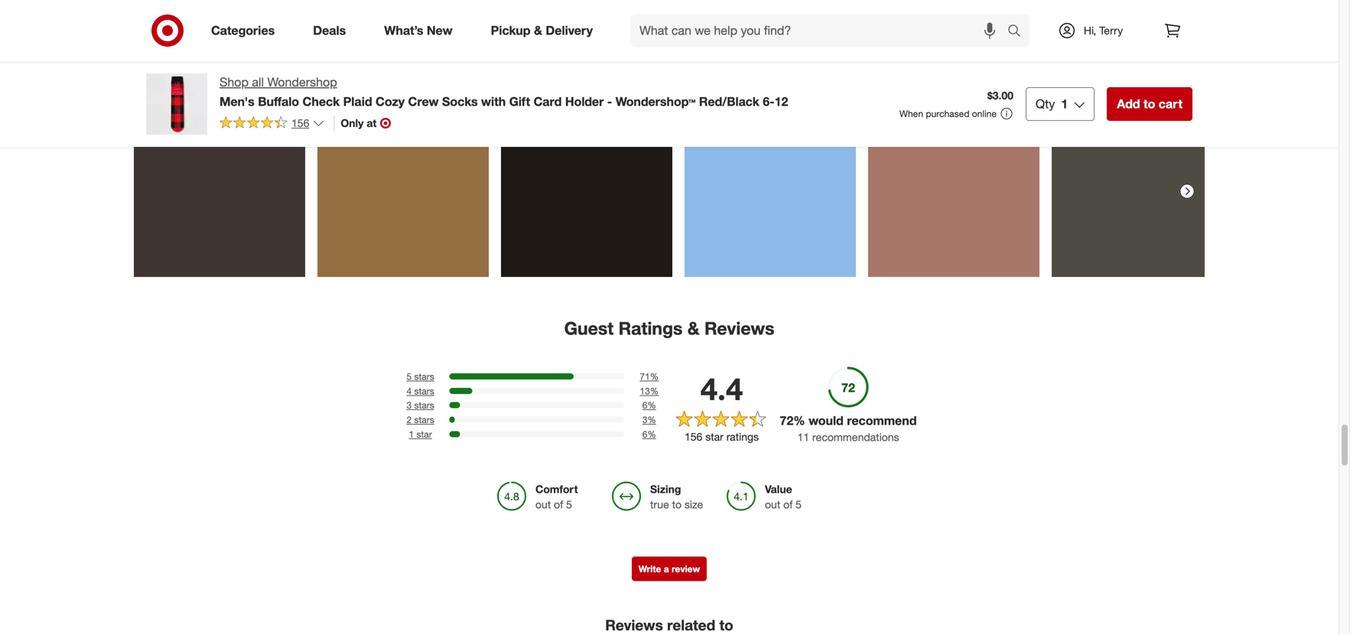 Task type: describe. For each thing, give the bounding box(es) containing it.
ratings
[[727, 430, 759, 443]]

1 vertical spatial 1
[[409, 428, 414, 440]]

hi,
[[1084, 24, 1096, 37]]

-
[[607, 94, 612, 109]]

11
[[798, 430, 809, 444]]

cozy
[[376, 94, 405, 109]]

categories link
[[198, 14, 294, 47]]

new
[[427, 23, 453, 38]]

of for value
[[784, 498, 793, 511]]

what's new link
[[371, 14, 472, 47]]

3 for 3 stars
[[407, 399, 412, 411]]

deals
[[313, 23, 346, 38]]

stars for 4 stars
[[414, 385, 434, 397]]

6 for star
[[642, 428, 648, 440]]

comfort
[[536, 482, 578, 496]]

6 for stars
[[642, 399, 648, 411]]

recommendations
[[812, 430, 899, 444]]

sizing true to size
[[650, 482, 703, 511]]

12
[[775, 94, 788, 109]]

to inside button
[[1144, 96, 1156, 111]]

socks
[[442, 94, 478, 109]]

What can we help you find? suggestions appear below search field
[[630, 14, 1011, 47]]

online
[[972, 108, 997, 119]]

% for 1 star
[[648, 428, 656, 440]]

write
[[639, 563, 661, 574]]

guest
[[564, 317, 614, 339]]

write a review
[[639, 563, 700, 574]]

buffalo
[[258, 94, 299, 109]]

would
[[809, 413, 844, 428]]

72
[[780, 413, 794, 428]]

0 horizontal spatial 5
[[407, 371, 412, 382]]

71 %
[[640, 371, 659, 382]]

1 vertical spatial reviews
[[605, 616, 663, 634]]

a
[[664, 563, 669, 574]]

cart
[[1159, 96, 1183, 111]]

shop all wondershop men's buffalo check plaid cozy crew socks with gift card holder - wondershop™ red/black 6-12
[[220, 75, 788, 109]]

6-
[[763, 94, 775, 109]]

% for 5 stars
[[650, 371, 659, 382]]

terry
[[1099, 24, 1123, 37]]

only
[[341, 116, 364, 130]]

related
[[667, 616, 715, 634]]

at
[[367, 116, 377, 130]]

card
[[534, 94, 562, 109]]

add to cart button
[[1107, 87, 1193, 121]]

value out of 5
[[765, 482, 802, 511]]

red/black
[[699, 94, 760, 109]]

pickup & delivery
[[491, 23, 593, 38]]

reviews related to
[[605, 616, 733, 634]]

3 for 3 %
[[642, 414, 648, 425]]

stars for 2 stars
[[414, 414, 434, 425]]

true
[[650, 498, 669, 511]]

6 % for star
[[642, 428, 656, 440]]

when
[[900, 108, 923, 119]]

categories
[[211, 23, 275, 38]]

% for 4 stars
[[650, 385, 659, 397]]

stars for 5 stars
[[414, 371, 434, 382]]

search
[[1001, 25, 1037, 39]]

to for reviews related to
[[720, 616, 733, 634]]

13
[[640, 385, 650, 397]]

sizing
[[650, 482, 681, 496]]

gift
[[509, 94, 530, 109]]

71
[[640, 371, 650, 382]]

of for comfort
[[554, 498, 563, 511]]

what's new
[[384, 23, 453, 38]]



Task type: vqa. For each thing, say whether or not it's contained in the screenshot.
out corresponding to value out of 5
yes



Task type: locate. For each thing, give the bounding box(es) containing it.
to for sizing true to size
[[672, 498, 682, 511]]

% for 2 stars
[[648, 414, 656, 425]]

stars up 2 stars
[[414, 399, 434, 411]]

shop
[[220, 75, 249, 90]]

wondershop
[[267, 75, 337, 90]]

3 stars
[[407, 399, 434, 411]]

4.4
[[701, 370, 743, 408]]

6 % down the 3 %
[[642, 428, 656, 440]]

2
[[407, 414, 412, 425]]

recommend
[[847, 413, 917, 428]]

0 vertical spatial 6 %
[[642, 399, 656, 411]]

of inside value out of 5
[[784, 498, 793, 511]]

% for 3 stars
[[648, 399, 656, 411]]

to left the size
[[672, 498, 682, 511]]

3
[[407, 399, 412, 411], [642, 414, 648, 425]]

0 vertical spatial &
[[534, 23, 542, 38]]

2 stars
[[407, 414, 434, 425]]

to inside sizing true to size
[[672, 498, 682, 511]]

1
[[1061, 96, 1068, 111], [409, 428, 414, 440]]

star left ratings
[[706, 430, 724, 443]]

stars down 5 stars at the bottom of page
[[414, 385, 434, 397]]

3 %
[[642, 414, 656, 425]]

review
[[672, 563, 700, 574]]

4
[[407, 385, 412, 397]]

pickup & delivery link
[[478, 14, 612, 47]]

1 vertical spatial 3
[[642, 414, 648, 425]]

delivery
[[546, 23, 593, 38]]

%
[[650, 371, 659, 382], [650, 385, 659, 397], [648, 399, 656, 411], [794, 413, 805, 428], [648, 414, 656, 425], [648, 428, 656, 440]]

0 horizontal spatial 156
[[291, 116, 309, 130]]

qty 1
[[1036, 96, 1068, 111]]

5 inside comfort out of 5
[[566, 498, 572, 511]]

5 inside value out of 5
[[796, 498, 802, 511]]

1 horizontal spatial star
[[706, 430, 724, 443]]

156 link
[[220, 115, 325, 133]]

1 horizontal spatial 156
[[685, 430, 703, 443]]

0 horizontal spatial out
[[536, 498, 551, 511]]

of inside comfort out of 5
[[554, 498, 563, 511]]

1 horizontal spatial 5
[[566, 498, 572, 511]]

0 vertical spatial to
[[1144, 96, 1156, 111]]

plaid
[[343, 94, 372, 109]]

to
[[1144, 96, 1156, 111], [672, 498, 682, 511], [720, 616, 733, 634]]

3 down 13
[[642, 414, 648, 425]]

$3.00
[[988, 89, 1014, 102]]

156 star ratings
[[685, 430, 759, 443]]

5 for comfort out of 5
[[566, 498, 572, 511]]

star down 2 stars
[[417, 428, 432, 440]]

add
[[1117, 96, 1140, 111]]

image of men's buffalo check plaid cozy crew socks with gift card holder - wondershop™ red/black 6-12 image
[[146, 73, 207, 135]]

% inside 72 % would recommend 11 recommendations
[[794, 413, 805, 428]]

6 %
[[642, 399, 656, 411], [642, 428, 656, 440]]

1 right 'qty'
[[1061, 96, 1068, 111]]

1 6 % from the top
[[642, 399, 656, 411]]

156 down check
[[291, 116, 309, 130]]

men's
[[220, 94, 255, 109]]

2 of from the left
[[784, 498, 793, 511]]

of
[[554, 498, 563, 511], [784, 498, 793, 511]]

0 horizontal spatial 3
[[407, 399, 412, 411]]

when purchased online
[[900, 108, 997, 119]]

ratings
[[619, 317, 683, 339]]

stars
[[414, 371, 434, 382], [414, 385, 434, 397], [414, 399, 434, 411], [414, 414, 434, 425]]

156 for 156 star ratings
[[685, 430, 703, 443]]

with
[[481, 94, 506, 109]]

1 horizontal spatial &
[[688, 317, 700, 339]]

0 horizontal spatial 1
[[409, 428, 414, 440]]

1 vertical spatial 6 %
[[642, 428, 656, 440]]

pickup
[[491, 23, 531, 38]]

check
[[303, 94, 340, 109]]

% up the 3 %
[[648, 399, 656, 411]]

1 horizontal spatial 1
[[1061, 96, 1068, 111]]

5 stars
[[407, 371, 434, 382]]

of down comfort
[[554, 498, 563, 511]]

1 of from the left
[[554, 498, 563, 511]]

5 down comfort
[[566, 498, 572, 511]]

hi, terry
[[1084, 24, 1123, 37]]

% down the 3 %
[[648, 428, 656, 440]]

1 horizontal spatial reviews
[[705, 317, 775, 339]]

2 6 from the top
[[642, 428, 648, 440]]

qty
[[1036, 96, 1055, 111]]

1 stars from the top
[[414, 371, 434, 382]]

72 % would recommend 11 recommendations
[[780, 413, 917, 444]]

&
[[534, 23, 542, 38], [688, 317, 700, 339]]

& right pickup
[[534, 23, 542, 38]]

2 horizontal spatial to
[[1144, 96, 1156, 111]]

2 horizontal spatial 5
[[796, 498, 802, 511]]

value
[[765, 482, 792, 496]]

156 for 156
[[291, 116, 309, 130]]

6 down 13
[[642, 399, 648, 411]]

2 vertical spatial to
[[720, 616, 733, 634]]

1 vertical spatial &
[[688, 317, 700, 339]]

out for value out of 5
[[765, 498, 781, 511]]

1 6 from the top
[[642, 399, 648, 411]]

1 horizontal spatial 3
[[642, 414, 648, 425]]

5 for value out of 5
[[796, 498, 802, 511]]

stars for 3 stars
[[414, 399, 434, 411]]

3 stars from the top
[[414, 399, 434, 411]]

156 inside "156" link
[[291, 116, 309, 130]]

reviews
[[705, 317, 775, 339], [605, 616, 663, 634]]

wondershop™
[[616, 94, 696, 109]]

1 horizontal spatial to
[[720, 616, 733, 634]]

% down 71 %
[[650, 385, 659, 397]]

only at
[[341, 116, 377, 130]]

holder
[[565, 94, 604, 109]]

5 up 4
[[407, 371, 412, 382]]

deals link
[[300, 14, 365, 47]]

purchased
[[926, 108, 970, 119]]

% down the 13 %
[[648, 414, 656, 425]]

reviews left related
[[605, 616, 663, 634]]

0 vertical spatial 3
[[407, 399, 412, 411]]

out for comfort out of 5
[[536, 498, 551, 511]]

13 %
[[640, 385, 659, 397]]

0 horizontal spatial star
[[417, 428, 432, 440]]

156
[[291, 116, 309, 130], [685, 430, 703, 443]]

out
[[536, 498, 551, 511], [765, 498, 781, 511]]

% up the 13 %
[[650, 371, 659, 382]]

6 down the 3 %
[[642, 428, 648, 440]]

star for 156
[[706, 430, 724, 443]]

out inside value out of 5
[[765, 498, 781, 511]]

1 vertical spatial to
[[672, 498, 682, 511]]

what's
[[384, 23, 423, 38]]

156 left ratings
[[685, 430, 703, 443]]

6 % for stars
[[642, 399, 656, 411]]

out down comfort
[[536, 498, 551, 511]]

6 % up the 3 %
[[642, 399, 656, 411]]

to right related
[[720, 616, 733, 634]]

1 star
[[409, 428, 432, 440]]

size
[[685, 498, 703, 511]]

search button
[[1001, 14, 1037, 50]]

3 up 2
[[407, 399, 412, 411]]

2 6 % from the top
[[642, 428, 656, 440]]

0 horizontal spatial to
[[672, 498, 682, 511]]

4 stars from the top
[[414, 414, 434, 425]]

of down value
[[784, 498, 793, 511]]

2 stars from the top
[[414, 385, 434, 397]]

1 down 2
[[409, 428, 414, 440]]

5 down 11
[[796, 498, 802, 511]]

& right ratings
[[688, 317, 700, 339]]

5
[[407, 371, 412, 382], [566, 498, 572, 511], [796, 498, 802, 511]]

out inside comfort out of 5
[[536, 498, 551, 511]]

crew
[[408, 94, 439, 109]]

2 out from the left
[[765, 498, 781, 511]]

0 horizontal spatial reviews
[[605, 616, 663, 634]]

0 horizontal spatial of
[[554, 498, 563, 511]]

4 stars
[[407, 385, 434, 397]]

all
[[252, 75, 264, 90]]

1 out from the left
[[536, 498, 551, 511]]

guest ratings & reviews
[[564, 317, 775, 339]]

0 vertical spatial 1
[[1061, 96, 1068, 111]]

star for 1
[[417, 428, 432, 440]]

reviews up 4.4
[[705, 317, 775, 339]]

1 horizontal spatial of
[[784, 498, 793, 511]]

comfort out of 5
[[536, 482, 578, 511]]

stars up 4 stars
[[414, 371, 434, 382]]

1 vertical spatial 156
[[685, 430, 703, 443]]

% up 11
[[794, 413, 805, 428]]

stars up 1 star
[[414, 414, 434, 425]]

0 vertical spatial 6
[[642, 399, 648, 411]]

star
[[417, 428, 432, 440], [706, 430, 724, 443]]

1 horizontal spatial out
[[765, 498, 781, 511]]

1 vertical spatial 6
[[642, 428, 648, 440]]

0 vertical spatial 156
[[291, 116, 309, 130]]

0 horizontal spatial &
[[534, 23, 542, 38]]

write a review button
[[632, 557, 707, 581]]

0 vertical spatial reviews
[[705, 317, 775, 339]]

out down value
[[765, 498, 781, 511]]

to right add
[[1144, 96, 1156, 111]]

add to cart
[[1117, 96, 1183, 111]]



